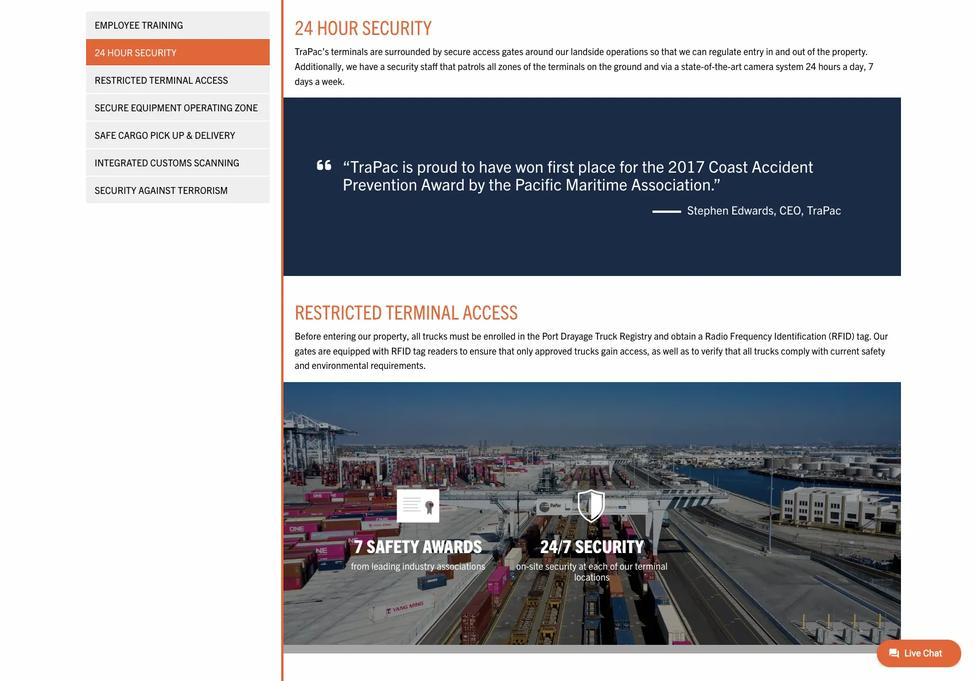 Task type: describe. For each thing, give the bounding box(es) containing it.
and down before
[[295, 360, 310, 371]]

the left "won"
[[489, 173, 511, 194]]

hours
[[818, 60, 841, 72]]

hour inside 24 hour security link
[[107, 46, 132, 58]]

gates inside trapac's terminals are surrounded by secure access gates around our landside operations so that we can regulate entry in and out of the property. additionally, we have a security staff that patrols all zones of the terminals on the ground and via a state-of-the-art camera system 24 hours a day, 7 days a week.
[[502, 46, 523, 57]]

secure
[[444, 46, 471, 57]]

is
[[402, 155, 413, 176]]

our
[[874, 330, 888, 342]]

0 horizontal spatial terminal
[[149, 74, 193, 86]]

employee training link
[[86, 11, 269, 38]]

1 horizontal spatial we
[[679, 46, 690, 57]]

0 horizontal spatial 24 hour security
[[94, 46, 176, 58]]

24/7 security on-site security at each of our terminal locations
[[516, 534, 668, 583]]

around
[[526, 46, 554, 57]]

requirements.
[[371, 360, 426, 371]]

and up well
[[654, 330, 669, 342]]

of inside '24/7 security on-site security at each of our terminal locations'
[[610, 560, 618, 572]]

trapac's
[[295, 46, 329, 57]]

week.
[[322, 75, 345, 86]]

"trapac is proud to have won first place for the 2017 coast accident prevention award by the pacific maritime association."
[[343, 155, 814, 194]]

a left day,
[[843, 60, 848, 72]]

integrated
[[94, 157, 148, 168]]

24 inside trapac's terminals are surrounded by secure access gates around our landside operations so that we can regulate entry in and out of the property. additionally, we have a security staff that patrols all zones of the terminals on the ground and via a state-of-the-art camera system 24 hours a day, 7 days a week.
[[806, 60, 816, 72]]

must
[[450, 330, 469, 342]]

trapac's terminals are surrounded by secure access gates around our landside operations so that we can regulate entry in and out of the property. additionally, we have a security staff that patrols all zones of the terminals on the ground and via a state-of-the-art camera system 24 hours a day, 7 days a week.
[[295, 46, 874, 86]]

associations
[[437, 560, 485, 572]]

24 hour security link
[[86, 39, 269, 65]]

7 safety awards from leading industry associations
[[351, 534, 485, 572]]

trapac
[[807, 203, 841, 217]]

accident
[[752, 155, 814, 176]]

regulate
[[709, 46, 741, 57]]

won
[[515, 155, 544, 176]]

safe cargo pick up & delivery
[[94, 129, 235, 141]]

property.
[[832, 46, 868, 57]]

security against terrorism
[[94, 184, 228, 196]]

integrated customs scanning
[[94, 157, 239, 168]]

additionally,
[[295, 60, 344, 72]]

1 horizontal spatial restricted
[[295, 299, 382, 324]]

the right for
[[642, 155, 664, 176]]

place
[[578, 155, 616, 176]]

0 vertical spatial access
[[195, 74, 228, 86]]

identification
[[774, 330, 827, 342]]

security inside '24/7 security on-site security at each of our terminal locations'
[[575, 534, 644, 556]]

can
[[692, 46, 707, 57]]

training
[[141, 19, 183, 30]]

equipped
[[333, 345, 370, 356]]

for
[[619, 155, 638, 176]]

proud
[[417, 155, 458, 176]]

before entering our property, all trucks must be enrolled in the port drayage truck registry and obtain a radio frequency identification (rfid) tag. our gates are equipped with rfid tag readers to ensure that only approved trucks gain access, as well as to verify that all trucks comply with current safety and environmental requirements.
[[295, 330, 888, 371]]

terrorism
[[178, 184, 228, 196]]

1 horizontal spatial hour
[[317, 14, 359, 39]]

employee training
[[94, 19, 183, 30]]

security inside trapac's terminals are surrounded by secure access gates around our landside operations so that we can regulate entry in and out of the property. additionally, we have a security staff that patrols all zones of the terminals on the ground and via a state-of-the-art camera system 24 hours a day, 7 days a week.
[[387, 60, 418, 72]]

access
[[473, 46, 500, 57]]

maritime
[[565, 173, 628, 194]]

verify
[[701, 345, 723, 356]]

on-
[[516, 560, 529, 572]]

"trapac
[[343, 155, 398, 176]]

up
[[172, 129, 184, 141]]

port
[[542, 330, 559, 342]]

of-
[[704, 60, 715, 72]]

cargo
[[118, 129, 148, 141]]

terminal
[[635, 560, 668, 572]]

a right via
[[674, 60, 679, 72]]

gates inside before entering our property, all trucks must be enrolled in the port drayage truck registry and obtain a radio frequency identification (rfid) tag. our gates are equipped with rfid tag readers to ensure that only approved trucks gain access, as well as to verify that all trucks comply with current safety and environmental requirements.
[[295, 345, 316, 356]]

on
[[587, 60, 597, 72]]

comply
[[781, 345, 810, 356]]

7 inside trapac's terminals are surrounded by secure access gates around our landside operations so that we can regulate entry in and out of the property. additionally, we have a security staff that patrols all zones of the terminals on the ground and via a state-of-the-art camera system 24 hours a day, 7 days a week.
[[868, 60, 874, 72]]

employee
[[94, 19, 139, 30]]

1 vertical spatial of
[[523, 60, 531, 72]]

current
[[831, 345, 860, 356]]

the inside before entering our property, all trucks must be enrolled in the port drayage truck registry and obtain a radio frequency identification (rfid) tag. our gates are equipped with rfid tag readers to ensure that only approved trucks gain access, as well as to verify that all trucks comply with current safety and environmental requirements.
[[527, 330, 540, 342]]

patrols
[[458, 60, 485, 72]]

secure equipment operating zone link
[[86, 94, 269, 121]]

customs
[[150, 157, 192, 168]]

0 horizontal spatial trucks
[[423, 330, 447, 342]]

before
[[295, 330, 321, 342]]

security inside "link"
[[94, 184, 136, 196]]

2 with from the left
[[812, 345, 828, 356]]

2 horizontal spatial of
[[808, 46, 815, 57]]

only
[[517, 345, 533, 356]]

drayage
[[561, 330, 593, 342]]

security inside '24/7 security on-site security at each of our terminal locations'
[[545, 560, 577, 572]]

1 vertical spatial 24
[[94, 46, 105, 58]]

secure
[[94, 102, 128, 113]]

first
[[547, 155, 574, 176]]

zones
[[498, 60, 521, 72]]

each
[[589, 560, 608, 572]]

zone
[[234, 102, 258, 113]]

access,
[[620, 345, 650, 356]]

tag
[[413, 345, 426, 356]]

via
[[661, 60, 672, 72]]

the down around
[[533, 60, 546, 72]]

safe
[[94, 129, 116, 141]]

2017
[[668, 155, 705, 176]]

day,
[[850, 60, 866, 72]]

our inside before entering our property, all trucks must be enrolled in the port drayage truck registry and obtain a radio frequency identification (rfid) tag. our gates are equipped with rfid tag readers to ensure that only approved trucks gain access, as well as to verify that all trucks comply with current safety and environmental requirements.
[[358, 330, 371, 342]]



Task type: locate. For each thing, give the bounding box(es) containing it.
a right days
[[315, 75, 320, 86]]

with down identification
[[812, 345, 828, 356]]

be
[[472, 330, 481, 342]]

1 horizontal spatial terminal
[[386, 299, 459, 324]]

trucks up 'readers' at bottom left
[[423, 330, 447, 342]]

1 vertical spatial security
[[545, 560, 577, 572]]

terminals up week.
[[331, 46, 368, 57]]

stephen edwards, ceo, trapac
[[687, 203, 841, 217]]

1 vertical spatial gates
[[295, 345, 316, 356]]

24/7
[[540, 534, 571, 556]]

we
[[679, 46, 690, 57], [346, 60, 357, 72]]

our inside '24/7 security on-site security at each of our terminal locations'
[[620, 560, 633, 572]]

and
[[775, 46, 790, 57], [644, 60, 659, 72], [654, 330, 669, 342], [295, 360, 310, 371]]

against
[[138, 184, 175, 196]]

1 horizontal spatial restricted terminal access
[[295, 299, 518, 324]]

gates
[[502, 46, 523, 57], [295, 345, 316, 356]]

1 with from the left
[[372, 345, 389, 356]]

security up surrounded
[[362, 14, 432, 39]]

24 hour security down the employee training
[[94, 46, 176, 58]]

2 vertical spatial 24
[[806, 60, 816, 72]]

24 left hours
[[806, 60, 816, 72]]

pacific
[[515, 173, 562, 194]]

gates down before
[[295, 345, 316, 356]]

that
[[661, 46, 677, 57], [440, 60, 456, 72], [499, 345, 515, 356], [725, 345, 741, 356]]

ensure
[[470, 345, 497, 356]]

from
[[351, 560, 369, 572]]

terminals left the on
[[548, 60, 585, 72]]

1 horizontal spatial with
[[812, 345, 828, 356]]

awards
[[423, 534, 482, 556]]

a
[[380, 60, 385, 72], [674, 60, 679, 72], [843, 60, 848, 72], [315, 75, 320, 86], [698, 330, 703, 342]]

of right the zones on the top right of the page
[[523, 60, 531, 72]]

0 horizontal spatial as
[[652, 345, 661, 356]]

by inside trapac's terminals are surrounded by secure access gates around our landside operations so that we can regulate entry in and out of the property. additionally, we have a security staff that patrols all zones of the terminals on the ground and via a state-of-the-art camera system 24 hours a day, 7 days a week.
[[433, 46, 442, 57]]

1 horizontal spatial trucks
[[574, 345, 599, 356]]

scanning
[[194, 157, 239, 168]]

readers
[[428, 345, 458, 356]]

2 horizontal spatial our
[[620, 560, 633, 572]]

1 vertical spatial restricted terminal access
[[295, 299, 518, 324]]

by
[[433, 46, 442, 57], [469, 173, 485, 194]]

security down 24/7
[[545, 560, 577, 572]]

our left terminal
[[620, 560, 633, 572]]

site
[[529, 560, 543, 572]]

award
[[421, 173, 465, 194]]

all down access
[[487, 60, 496, 72]]

1 vertical spatial restricted
[[295, 299, 382, 324]]

1 horizontal spatial terminals
[[548, 60, 585, 72]]

1 horizontal spatial gates
[[502, 46, 523, 57]]

0 vertical spatial in
[[766, 46, 773, 57]]

24 down employee
[[94, 46, 105, 58]]

to down 'must'
[[460, 345, 468, 356]]

hour down employee
[[107, 46, 132, 58]]

registry
[[620, 330, 652, 342]]

in inside before entering our property, all trucks must be enrolled in the port drayage truck registry and obtain a radio frequency identification (rfid) tag. our gates are equipped with rfid tag readers to ensure that only approved trucks gain access, as well as to verify that all trucks comply with current safety and environmental requirements.
[[518, 330, 525, 342]]

0 vertical spatial of
[[808, 46, 815, 57]]

in up only
[[518, 330, 525, 342]]

that right 'verify'
[[725, 345, 741, 356]]

security down surrounded
[[387, 60, 418, 72]]

0 vertical spatial have
[[359, 60, 378, 72]]

0 horizontal spatial terminals
[[331, 46, 368, 57]]

24 hour security up surrounded
[[295, 14, 432, 39]]

to inside "trapac is proud to have won first place for the 2017 coast accident prevention award by the pacific maritime association."
[[462, 155, 475, 176]]

of
[[808, 46, 815, 57], [523, 60, 531, 72], [610, 560, 618, 572]]

1 horizontal spatial 24
[[295, 14, 313, 39]]

have left "won"
[[479, 155, 512, 176]]

and down so
[[644, 60, 659, 72]]

are inside trapac's terminals are surrounded by secure access gates around our landside operations so that we can regulate entry in and out of the property. additionally, we have a security staff that patrols all zones of the terminals on the ground and via a state-of-the-art camera system 24 hours a day, 7 days a week.
[[370, 46, 383, 57]]

0 horizontal spatial access
[[195, 74, 228, 86]]

trucks down 'frequency'
[[754, 345, 779, 356]]

1 vertical spatial have
[[479, 155, 512, 176]]

0 horizontal spatial by
[[433, 46, 442, 57]]

7
[[868, 60, 874, 72], [354, 534, 363, 556]]

2 vertical spatial of
[[610, 560, 618, 572]]

&
[[186, 129, 192, 141]]

7 up 'from'
[[354, 534, 363, 556]]

security against terrorism link
[[86, 177, 269, 203]]

restricted terminal access link
[[86, 67, 269, 93]]

1 horizontal spatial all
[[487, 60, 496, 72]]

by right award
[[469, 173, 485, 194]]

0 horizontal spatial hour
[[107, 46, 132, 58]]

that right so
[[661, 46, 677, 57]]

safe cargo pick up & delivery link
[[86, 122, 269, 148]]

restricted terminal access up property,
[[295, 299, 518, 324]]

0 vertical spatial security
[[387, 60, 418, 72]]

art
[[731, 60, 742, 72]]

1 vertical spatial 7
[[354, 534, 363, 556]]

secure equipment operating zone
[[94, 102, 258, 113]]

in inside trapac's terminals are surrounded by secure access gates around our landside operations so that we can regulate entry in and out of the property. additionally, we have a security staff that patrols all zones of the terminals on the ground and via a state-of-the-art camera system 24 hours a day, 7 days a week.
[[766, 46, 773, 57]]

radio
[[705, 330, 728, 342]]

edwards,
[[731, 203, 777, 217]]

0 vertical spatial restricted terminal access
[[94, 74, 228, 86]]

to right proud at the top left of page
[[462, 155, 475, 176]]

as left well
[[652, 345, 661, 356]]

we right the additionally,
[[346, 60, 357, 72]]

0 horizontal spatial in
[[518, 330, 525, 342]]

1 vertical spatial by
[[469, 173, 485, 194]]

access
[[195, 74, 228, 86], [463, 299, 518, 324]]

0 horizontal spatial of
[[523, 60, 531, 72]]

with down property,
[[372, 345, 389, 356]]

enrolled
[[484, 330, 516, 342]]

0 vertical spatial by
[[433, 46, 442, 57]]

security
[[387, 60, 418, 72], [545, 560, 577, 572]]

restricted terminal access up 'equipment'
[[94, 74, 228, 86]]

all up tag
[[411, 330, 421, 342]]

0 horizontal spatial 24
[[94, 46, 105, 58]]

solid image
[[317, 157, 331, 173]]

1 as from the left
[[652, 345, 661, 356]]

2 vertical spatial our
[[620, 560, 633, 572]]

24
[[295, 14, 313, 39], [94, 46, 105, 58], [806, 60, 816, 72]]

as right well
[[680, 345, 689, 356]]

security down training
[[135, 46, 176, 58]]

locations
[[574, 571, 610, 583]]

0 vertical spatial terminals
[[331, 46, 368, 57]]

0 vertical spatial 24 hour security
[[295, 14, 432, 39]]

1 vertical spatial 24 hour security
[[94, 46, 176, 58]]

staff
[[420, 60, 438, 72]]

are down entering
[[318, 345, 331, 356]]

2 horizontal spatial 24
[[806, 60, 816, 72]]

in right "entry"
[[766, 46, 773, 57]]

of right out
[[808, 46, 815, 57]]

the-
[[715, 60, 731, 72]]

and left out
[[775, 46, 790, 57]]

access up enrolled
[[463, 299, 518, 324]]

all inside trapac's terminals are surrounded by secure access gates around our landside operations so that we can regulate entry in and out of the property. additionally, we have a security staff that patrols all zones of the terminals on the ground and via a state-of-the-art camera system 24 hours a day, 7 days a week.
[[487, 60, 496, 72]]

have inside "trapac is proud to have won first place for the 2017 coast accident prevention award by the pacific maritime association."
[[479, 155, 512, 176]]

7 inside 7 safety awards from leading industry associations
[[354, 534, 363, 556]]

2 as from the left
[[680, 345, 689, 356]]

1 horizontal spatial 7
[[868, 60, 874, 72]]

1 horizontal spatial access
[[463, 299, 518, 324]]

0 horizontal spatial have
[[359, 60, 378, 72]]

well
[[663, 345, 678, 356]]

24 up trapac's
[[295, 14, 313, 39]]

entering
[[323, 330, 356, 342]]

0 vertical spatial our
[[556, 46, 569, 57]]

terminal
[[149, 74, 193, 86], [386, 299, 459, 324]]

prevention
[[343, 173, 417, 194]]

obtain
[[671, 330, 696, 342]]

equipment
[[131, 102, 181, 113]]

0 vertical spatial all
[[487, 60, 496, 72]]

operations
[[606, 46, 648, 57]]

0 horizontal spatial are
[[318, 345, 331, 356]]

operating
[[184, 102, 232, 113]]

0 vertical spatial 7
[[868, 60, 874, 72]]

safety
[[862, 345, 885, 356]]

leading
[[371, 560, 400, 572]]

entry
[[744, 46, 764, 57]]

1 vertical spatial we
[[346, 60, 357, 72]]

the right the on
[[599, 60, 612, 72]]

0 horizontal spatial gates
[[295, 345, 316, 356]]

system
[[776, 60, 804, 72]]

all
[[487, 60, 496, 72], [411, 330, 421, 342], [743, 345, 752, 356]]

1 horizontal spatial security
[[545, 560, 577, 572]]

camera
[[744, 60, 774, 72]]

the left port
[[527, 330, 540, 342]]

1 horizontal spatial by
[[469, 173, 485, 194]]

restricted up entering
[[295, 299, 382, 324]]

1 vertical spatial access
[[463, 299, 518, 324]]

terminal up tag
[[386, 299, 459, 324]]

gates up the zones on the top right of the page
[[502, 46, 523, 57]]

ceo,
[[780, 203, 804, 217]]

1 vertical spatial terminal
[[386, 299, 459, 324]]

approved
[[535, 345, 572, 356]]

the up hours
[[817, 46, 830, 57]]

pick
[[150, 129, 170, 141]]

0 horizontal spatial with
[[372, 345, 389, 356]]

are inside before entering our property, all trucks must be enrolled in the port drayage truck registry and obtain a radio frequency identification (rfid) tag. our gates are equipped with rfid tag readers to ensure that only approved trucks gain access, as well as to verify that all trucks comply with current safety and environmental requirements.
[[318, 345, 331, 356]]

1 horizontal spatial of
[[610, 560, 618, 572]]

0 vertical spatial are
[[370, 46, 383, 57]]

1 vertical spatial hour
[[107, 46, 132, 58]]

our right around
[[556, 46, 569, 57]]

to left 'verify'
[[691, 345, 699, 356]]

1 vertical spatial our
[[358, 330, 371, 342]]

association."
[[631, 173, 721, 194]]

1 horizontal spatial 24 hour security
[[295, 14, 432, 39]]

all down 'frequency'
[[743, 345, 752, 356]]

trucks down drayage
[[574, 345, 599, 356]]

0 horizontal spatial 7
[[354, 534, 363, 556]]

hour up trapac's
[[317, 14, 359, 39]]

0 vertical spatial hour
[[317, 14, 359, 39]]

0 vertical spatial restricted
[[94, 74, 147, 86]]

0 vertical spatial terminal
[[149, 74, 193, 86]]

tag.
[[857, 330, 871, 342]]

of right 'each' at bottom right
[[610, 560, 618, 572]]

24 hour security
[[295, 14, 432, 39], [94, 46, 176, 58]]

property,
[[373, 330, 409, 342]]

state-
[[681, 60, 704, 72]]

trucks
[[423, 330, 447, 342], [574, 345, 599, 356], [754, 345, 779, 356]]

1 vertical spatial in
[[518, 330, 525, 342]]

a left radio
[[698, 330, 703, 342]]

our inside trapac's terminals are surrounded by secure access gates around our landside operations so that we can regulate entry in and out of the property. additionally, we have a security staff that patrols all zones of the terminals on the ground and via a state-of-the-art camera system 24 hours a day, 7 days a week.
[[556, 46, 569, 57]]

1 horizontal spatial in
[[766, 46, 773, 57]]

that down secure
[[440, 60, 456, 72]]

coast
[[709, 155, 748, 176]]

2 horizontal spatial all
[[743, 345, 752, 356]]

1 vertical spatial all
[[411, 330, 421, 342]]

1 horizontal spatial have
[[479, 155, 512, 176]]

access up operating
[[195, 74, 228, 86]]

7 right day,
[[868, 60, 874, 72]]

stephen
[[687, 203, 729, 217]]

to
[[462, 155, 475, 176], [460, 345, 468, 356], [691, 345, 699, 356]]

surrounded
[[385, 46, 430, 57]]

2 vertical spatial all
[[743, 345, 752, 356]]

are left surrounded
[[370, 46, 383, 57]]

0 horizontal spatial our
[[358, 330, 371, 342]]

that down enrolled
[[499, 345, 515, 356]]

landside
[[571, 46, 604, 57]]

0 horizontal spatial all
[[411, 330, 421, 342]]

terminal up secure equipment operating zone on the left of the page
[[149, 74, 193, 86]]

0 horizontal spatial restricted terminal access
[[94, 74, 228, 86]]

environmental
[[312, 360, 368, 371]]

delivery
[[194, 129, 235, 141]]

by up staff
[[433, 46, 442, 57]]

ground
[[614, 60, 642, 72]]

0 horizontal spatial restricted
[[94, 74, 147, 86]]

our up equipped at the bottom of the page
[[358, 330, 371, 342]]

2 horizontal spatial trucks
[[754, 345, 779, 356]]

1 horizontal spatial as
[[680, 345, 689, 356]]

rfid
[[391, 345, 411, 356]]

1 horizontal spatial are
[[370, 46, 383, 57]]

0 vertical spatial we
[[679, 46, 690, 57]]

are
[[370, 46, 383, 57], [318, 345, 331, 356]]

0 horizontal spatial we
[[346, 60, 357, 72]]

truck
[[595, 330, 617, 342]]

as
[[652, 345, 661, 356], [680, 345, 689, 356]]

1 vertical spatial terminals
[[548, 60, 585, 72]]

our
[[556, 46, 569, 57], [358, 330, 371, 342], [620, 560, 633, 572]]

we left can
[[679, 46, 690, 57]]

1 horizontal spatial our
[[556, 46, 569, 57]]

0 horizontal spatial security
[[387, 60, 418, 72]]

0 vertical spatial gates
[[502, 46, 523, 57]]

security up 'each' at bottom right
[[575, 534, 644, 556]]

a inside before entering our property, all trucks must be enrolled in the port drayage truck registry and obtain a radio frequency identification (rfid) tag. our gates are equipped with rfid tag readers to ensure that only approved trucks gain access, as well as to verify that all trucks comply with current safety and environmental requirements.
[[698, 330, 703, 342]]

have inside trapac's terminals are surrounded by secure access gates around our landside operations so that we can regulate entry in and out of the property. additionally, we have a security staff that patrols all zones of the terminals on the ground and via a state-of-the-art camera system 24 hours a day, 7 days a week.
[[359, 60, 378, 72]]

security
[[362, 14, 432, 39], [135, 46, 176, 58], [94, 184, 136, 196], [575, 534, 644, 556]]

restricted up secure on the top
[[94, 74, 147, 86]]

by inside "trapac is proud to have won first place for the 2017 coast accident prevention award by the pacific maritime association."
[[469, 173, 485, 194]]

have
[[359, 60, 378, 72], [479, 155, 512, 176]]

a down surrounded
[[380, 60, 385, 72]]

have right the additionally,
[[359, 60, 378, 72]]

1 vertical spatial are
[[318, 345, 331, 356]]

security down integrated in the top of the page
[[94, 184, 136, 196]]

0 vertical spatial 24
[[295, 14, 313, 39]]

days
[[295, 75, 313, 86]]



Task type: vqa. For each thing, say whether or not it's contained in the screenshot.
FREQUENCY
yes



